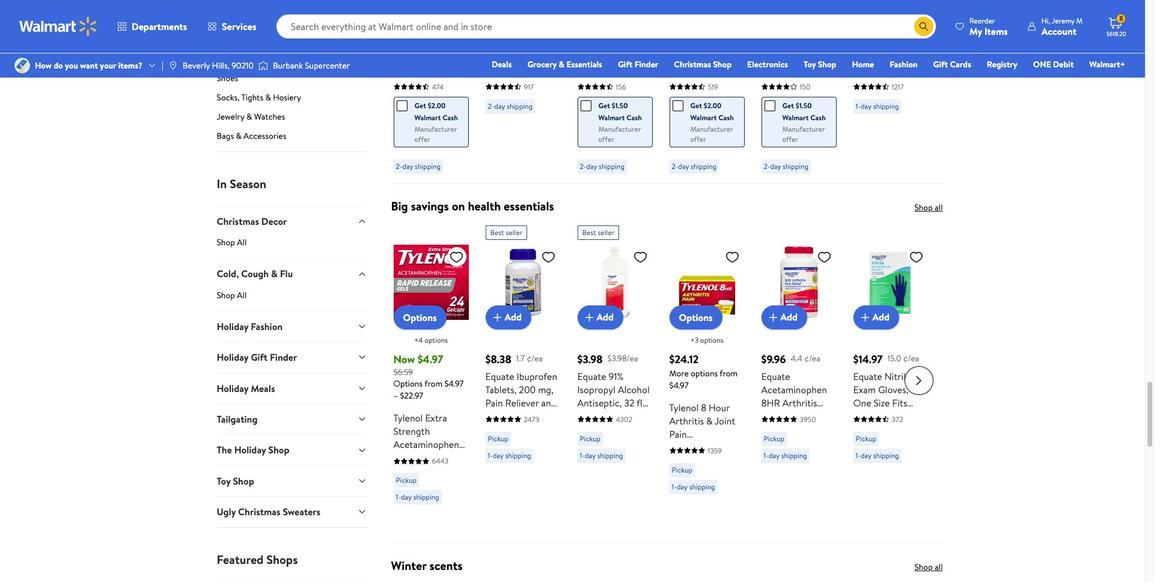 Task type: locate. For each thing, give the bounding box(es) containing it.
0 horizontal spatial antiperspirant
[[486, 116, 545, 130]]

1 horizontal spatial wash
[[785, 64, 807, 77]]

gift cards link
[[928, 58, 977, 71]]

arthritis left the hour
[[670, 414, 704, 427]]

axe for $10.00 axe apollo holiday gift pack for men includes sage & cedarwood body spray, antiperspirant deodorant stick & body wash, 3 count
[[486, 37, 503, 50]]

home link
[[847, 58, 880, 71]]

edition, inside $6.97 dove peppermint bark liquid body wash for deep nourishment holiday treats limited edition, 20 oz
[[611, 103, 643, 116]]

3 cash from the left
[[719, 112, 734, 122]]

accessories
[[244, 130, 287, 142]]

& down rosemary at right top
[[876, 130, 883, 143]]

$15.00 inside $15.00 ($50 value) old spice fiji men's holiday gift pack with 2in1 shampoo and conditioner, body wash,  and aluminum free spray
[[670, 19, 700, 34]]

caplets, left '1359' on the bottom of page
[[670, 454, 703, 467]]

gift up meals
[[251, 351, 268, 364]]

axe up deals
[[486, 37, 503, 50]]

($50 for $15.00 ($50 value) old spice swagger holiday men's gift pack with body wash, dry spray, and 2in1 shampoo and conditioner
[[394, 37, 413, 50]]

stick
[[533, 130, 553, 143], [854, 130, 874, 143]]

1 manufacturer offer from the left
[[415, 124, 457, 144]]

1 old from the left
[[450, 37, 465, 50]]

offer for $6.97 dove peppermint bark liquid body wash for deep nourishment holiday treats limited edition, 20 oz
[[599, 134, 615, 144]]

limited for $6.97 dove peppermint bark liquid body wash for deep nourishment holiday treats limited edition, 20 oz
[[578, 103, 609, 116]]

1 horizontal spatial toy
[[804, 58, 816, 70]]

get $2.00 walmart cash checkbox for $15.00 ($50 value) old spice fiji men's holiday gift pack with 2in1 shampoo and conditioner, body wash,  and aluminum free spray
[[673, 100, 683, 111]]

men's inside $15.00 ($50 value) old spice swagger holiday men's gift pack with body wash, dry spray, and 2in1 shampoo and conditioner
[[427, 64, 451, 77]]

2 horizontal spatial acetaminophen
[[762, 383, 827, 396]]

20 inside $6.97 dove sugar cookie liquid body wash for deep nourishment holiday treats limited edition, 20 oz
[[762, 130, 773, 143]]

$15.00 up fiji
[[670, 19, 700, 34]]

0 vertical spatial shampoo
[[670, 90, 708, 103]]

$4.97
[[418, 352, 444, 367], [445, 378, 464, 390], [670, 379, 689, 391]]

baby link
[[217, 53, 367, 70]]

treats inside $6.97 dove sugar cookie liquid body wash for deep nourishment holiday treats limited edition, 20 oz
[[795, 103, 820, 116]]

mg, right 650
[[780, 449, 796, 462]]

tylenol inside tylenol extra strength acetaminophen rapid release gels, 24 ct
[[394, 411, 423, 425]]

0 horizontal spatial get $2.00 walmart cash checkbox
[[397, 100, 407, 111]]

get $2.00 walmart cash walmart plus, element up conditioner
[[397, 100, 459, 124]]

mg, inside the $9.96 4.4 ¢/ea equate acetaminophen 8hr arthritis pain relief extended- release caplets, 650 mg, 225 count
[[780, 449, 796, 462]]

8 up "$618.20"
[[1120, 13, 1124, 24]]

0 horizontal spatial stick
[[533, 130, 553, 143]]

1- down most,
[[856, 450, 861, 460]]

gift
[[519, 50, 536, 64], [887, 50, 904, 64], [618, 58, 633, 70], [934, 58, 948, 70], [703, 64, 720, 77], [394, 77, 410, 90], [251, 351, 268, 364]]

oz down essentials
[[591, 116, 600, 130]]

0 horizontal spatial wash
[[578, 64, 599, 77]]

1 manufacturer from the left
[[415, 124, 457, 134]]

equate inside $14.97 15.0 ¢/ea equate nitrile exam gloves, one size fits most, 100 count
[[854, 370, 883, 383]]

add to cart image
[[582, 310, 597, 325], [766, 310, 781, 325], [858, 310, 873, 325]]

items
[[985, 24, 1008, 38]]

nourishment down electronics link
[[762, 90, 816, 103]]

old for $15.00 ($50 value) old spice fiji men's holiday gift pack with 2in1 shampoo and conditioner, body wash,  and aluminum free spray
[[726, 37, 741, 50]]

1 vertical spatial shampoo
[[394, 116, 432, 130]]

acetaminophen up 6443
[[394, 438, 459, 451]]

$1.50 for $6.97 dove peppermint bark liquid body wash for deep nourishment holiday treats limited edition, 20 oz
[[612, 100, 628, 110]]

1 with from the left
[[434, 77, 452, 90]]

get $1.50 walmart cash walmart plus, element for $6.97 dove sugar cookie liquid body wash for deep nourishment holiday treats limited edition, 20 oz
[[765, 100, 827, 124]]

1 vertical spatial release
[[419, 451, 451, 464]]

1 horizontal spatial 8
[[1120, 13, 1124, 24]]

options down $24.12
[[691, 367, 718, 379]]

¢/ea right 1.7
[[527, 353, 543, 365]]

2 stick from the left
[[854, 130, 874, 143]]

stick for $10.00 axe apollo holiday gift pack for men includes sage & cedarwood body spray, antiperspirant deodorant stick & body wash, 3 count
[[533, 130, 553, 143]]

ibuprofen
[[517, 370, 558, 383]]

nourishment inside $6.97 dove sugar cookie liquid body wash for deep nourishment holiday treats limited edition, 20 oz
[[762, 90, 816, 103]]

0 horizontal spatial $10.00
[[486, 19, 516, 34]]

& right mint
[[912, 77, 919, 90]]

4 manufacturer from the left
[[783, 124, 825, 134]]

add button up $3.98
[[578, 305, 624, 329]]

wash, inside $15.00 ($50 value) old spice swagger holiday men's gift pack with body wash, dry spray, and 2in1 shampoo and conditioner
[[417, 90, 441, 103]]

0 vertical spatial all
[[935, 201, 943, 213]]

manufacturer down dry
[[415, 124, 457, 134]]

pack right fiji
[[722, 64, 742, 77]]

2 axe from the left
[[854, 37, 871, 50]]

0 horizontal spatial liquid
[[599, 50, 624, 64]]

$2.00 for $15.00 ($50 value) old spice swagger holiday men's gift pack with body wash, dry spray, and 2in1 shampoo and conditioner
[[428, 100, 446, 110]]

1 $6.97 from the left
[[578, 19, 602, 34]]

1 vertical spatial 2in1
[[438, 103, 454, 116]]

1 horizontal spatial get $2.00 walmart cash checkbox
[[673, 100, 683, 111]]

season
[[230, 176, 267, 192]]

shop all link
[[217, 237, 367, 258], [217, 289, 367, 311]]

1 vertical spatial all
[[935, 561, 943, 573]]

$2.00 down 519
[[704, 100, 722, 110]]

0 horizontal spatial men
[[500, 64, 519, 77]]

axe up home
[[854, 37, 871, 50]]

get $2.00 walmart cash walmart plus, element
[[397, 100, 459, 124], [673, 100, 735, 124]]

from up the hour
[[720, 367, 738, 379]]

cash down 'toy shop' link
[[811, 112, 826, 122]]

mint
[[891, 77, 910, 90]]

$1.50 for $6.97 dove sugar cookie liquid body wash for deep nourishment holiday treats limited edition, 20 oz
[[796, 100, 812, 110]]

0 vertical spatial shop all
[[915, 201, 943, 213]]

1 add to cart image from the left
[[582, 310, 597, 325]]

 image for how do you want your items?
[[14, 58, 30, 73]]

edition, down 150
[[795, 116, 827, 130]]

1 horizontal spatial finder
[[635, 58, 659, 70]]

1 horizontal spatial seller
[[598, 227, 615, 237]]

pain left joint
[[670, 427, 687, 441]]

get up conditioner
[[415, 100, 426, 110]]

2 manufacturer from the left
[[599, 124, 641, 134]]

options link up +3 on the right bottom of the page
[[670, 305, 723, 329]]

0 horizontal spatial ($50
[[394, 37, 413, 50]]

0 vertical spatial shop all
[[217, 237, 247, 249]]

get $2.00 walmart cash walmart plus, element for $15.00 ($50 value) old spice fiji men's holiday gift pack with 2in1 shampoo and conditioner, body wash,  and aluminum free spray
[[673, 100, 735, 124]]

get for $6.97 dove peppermint bark liquid body wash for deep nourishment holiday treats limited edition, 20 oz
[[599, 100, 610, 110]]

christmas
[[674, 58, 711, 70], [217, 215, 259, 228], [238, 505, 281, 518]]

best down 'health'
[[490, 227, 504, 237]]

with
[[434, 77, 452, 90], [670, 77, 687, 90]]

stick inside $10.00 axe phoenix holiday gift pack for men includes crushed mint & rosemary body spray, antiperspirant stick & body wash, 3 count
[[854, 130, 874, 143]]

edition, inside $6.97 dove sugar cookie liquid body wash for deep nourishment holiday treats limited edition, 20 oz
[[795, 116, 827, 130]]

&
[[559, 58, 565, 70], [508, 77, 514, 90], [912, 77, 919, 90], [265, 91, 271, 103], [247, 111, 252, 123], [876, 130, 883, 143], [236, 130, 242, 142], [486, 143, 492, 156], [271, 267, 278, 280], [707, 414, 713, 427]]

0 horizontal spatial axe
[[486, 37, 503, 50]]

1 next slide for product carousel list image from the top
[[905, 20, 934, 49]]

search icon image
[[919, 22, 929, 31]]

next slide for product carousel list image for $14.97
[[905, 366, 934, 395]]

best up equate 91% isopropyl alcohol antiseptic, 32 fl oz image
[[582, 227, 596, 237]]

1 stick from the left
[[533, 130, 553, 143]]

2 next slide for product carousel list image from the top
[[905, 366, 934, 395]]

add to favorites list, equate nitrile exam gloves, one size fits most, 100 count image
[[910, 249, 924, 264]]

jewelry & watches link
[[217, 111, 367, 127]]

options link for $24.12
[[670, 305, 723, 329]]

Walmart Site-Wide search field
[[276, 14, 936, 38]]

1 horizontal spatial options link
[[670, 305, 723, 329]]

equate inside $3.98 $3.98/ea equate 91% isopropyl alcohol antiseptic, 32 fl oz
[[578, 370, 607, 383]]

1 seller from the left
[[506, 227, 523, 237]]

& inside tylenol 8 hour arthritis & joint pain acetaminophen caplets, 225 count
[[707, 414, 713, 427]]

$15.00 for $15.00 ($50 value) old spice swagger holiday men's gift pack with body wash, dry spray, and 2in1 shampoo and conditioner
[[394, 19, 424, 34]]

1 for from the left
[[486, 64, 498, 77]]

1 best from the left
[[490, 227, 504, 237]]

registry link
[[982, 58, 1023, 71]]

$4.97 down $24.12
[[670, 379, 689, 391]]

1 $1.50 from the left
[[612, 100, 628, 110]]

deep for $6.97 dove peppermint bark liquid body wash for deep nourishment holiday treats limited edition, 20 oz
[[616, 64, 639, 77]]

options right +3 on the right bottom of the page
[[701, 335, 724, 345]]

$22.97
[[400, 390, 424, 402]]

0 horizontal spatial edition,
[[611, 103, 643, 116]]

¢/ea for $14.97
[[904, 353, 920, 365]]

fashion link
[[885, 58, 923, 71]]

conditioner,
[[670, 103, 721, 116]]

with inside $15.00 ($50 value) old spice swagger holiday men's gift pack with body wash, dry spray, and 2in1 shampoo and conditioner
[[434, 77, 452, 90]]

spray, up conditioner
[[394, 103, 419, 116]]

1 horizontal spatial treats
[[795, 103, 820, 116]]

get $2.00 walmart cash
[[415, 100, 458, 122], [691, 100, 734, 122]]

holiday inside $10.00 axe phoenix holiday gift pack for men includes crushed mint & rosemary body spray, antiperspirant stick & body wash, 3 count
[[854, 50, 885, 64]]

4 cash from the left
[[811, 112, 826, 122]]

1 horizontal spatial liquid
[[793, 50, 818, 64]]

manufacturer offer for $15.00 ($50 value) old spice fiji men's holiday gift pack with 2in1 shampoo and conditioner, body wash,  and aluminum free spray
[[691, 124, 733, 144]]

4 get from the left
[[783, 100, 794, 110]]

0 vertical spatial all
[[237, 237, 247, 249]]

add button up $14.97
[[854, 305, 900, 329]]

equate for $9.96
[[762, 370, 791, 383]]

3 manufacturer from the left
[[691, 124, 733, 134]]

3 walmart from the left
[[691, 112, 717, 122]]

1 $15.00 from the left
[[394, 19, 424, 34]]

nourishment for $6.97 dove peppermint bark liquid body wash for deep nourishment holiday treats limited edition, 20 oz
[[578, 77, 632, 90]]

christmas left decor
[[217, 215, 259, 228]]

1 horizontal spatial $2.00
[[704, 100, 722, 110]]

best seller for $8.38
[[490, 227, 523, 237]]

body inside $6.97 dove peppermint bark liquid body wash for deep nourishment holiday treats limited edition, 20 oz
[[626, 50, 647, 64]]

more
[[670, 367, 689, 379]]

product group containing now $4.97
[[394, 221, 469, 538]]

0 horizontal spatial shampoo
[[394, 116, 432, 130]]

equate down $14.97
[[854, 370, 883, 383]]

1 vertical spatial next slide for product carousel list image
[[905, 366, 934, 395]]

walmart for $6.97 dove sugar cookie liquid body wash for deep nourishment holiday treats limited edition, 20 oz
[[783, 112, 809, 122]]

225 inside tylenol 8 hour arthritis & joint pain acetaminophen caplets, 225 count
[[706, 454, 721, 467]]

2 horizontal spatial add to cart image
[[858, 310, 873, 325]]

$3.98/ea
[[608, 353, 638, 365]]

1 all from the top
[[935, 201, 943, 213]]

$10.00 inside $10.00 axe phoenix holiday gift pack for men includes crushed mint & rosemary body spray, antiperspirant stick & body wash, 3 count
[[854, 19, 884, 34]]

all down cold, cough & flu
[[237, 289, 247, 301]]

2 manufacturer offer from the left
[[599, 124, 641, 144]]

3 spray, from the left
[[854, 103, 879, 116]]

liquid inside $6.97 dove sugar cookie liquid body wash for deep nourishment holiday treats limited edition, 20 oz
[[793, 50, 818, 64]]

add for equate acetaminophen 8hr arthritis pain relief extended-release caplets, 650 mg, 225 count image
[[781, 311, 798, 324]]

socks,
[[217, 91, 240, 103]]

 image
[[168, 61, 178, 70]]

home
[[852, 58, 875, 70]]

wash for $6.97 dove sugar cookie liquid body wash for deep nourishment holiday treats limited edition, 20 oz
[[785, 64, 807, 77]]

baby
[[217, 53, 235, 65]]

225
[[798, 449, 814, 462], [706, 454, 721, 467]]

tylenol down $22.97
[[394, 411, 423, 425]]

|
[[162, 60, 163, 72]]

$9.96
[[762, 352, 786, 367]]

1 ($50 from the left
[[394, 37, 413, 50]]

gift down "peppermint"
[[618, 58, 633, 70]]

1 axe from the left
[[486, 37, 503, 50]]

value) for $15.00 ($50 value) old spice fiji men's holiday gift pack with 2in1 shampoo and conditioner, body wash,  and aluminum free spray
[[691, 37, 724, 50]]

2 liquid from the left
[[793, 50, 818, 64]]

2 horizontal spatial $4.97
[[670, 379, 689, 391]]

1 get $2.00 walmart cash from the left
[[415, 100, 458, 122]]

cold, cough & flu
[[217, 267, 293, 280]]

with for $15.00 ($50 value) old spice swagger holiday men's gift pack with body wash, dry spray, and 2in1 shampoo and conditioner
[[434, 77, 452, 90]]

nourishment down essentials
[[578, 77, 632, 90]]

savings
[[411, 198, 449, 214]]

1 horizontal spatial $1.50
[[796, 100, 812, 110]]

next slide for product carousel list image for $10.00
[[905, 20, 934, 49]]

100
[[879, 409, 894, 423]]

deep inside $6.97 dove peppermint bark liquid body wash for deep nourishment holiday treats limited edition, 20 oz
[[616, 64, 639, 77]]

count inside $10.00 axe phoenix holiday gift pack for men includes crushed mint & rosemary body spray, antiperspirant stick & body wash, 3 count
[[888, 143, 914, 156]]

add button up 4.4
[[762, 305, 808, 329]]

$6.97 up sugar
[[762, 19, 786, 34]]

0 horizontal spatial oz
[[578, 409, 587, 423]]

pain
[[486, 396, 503, 409], [762, 409, 779, 423], [670, 427, 687, 441]]

2 shop all link from the top
[[915, 561, 943, 573]]

2 get $1.50 walmart cash from the left
[[783, 100, 826, 122]]

1 value) from the left
[[415, 37, 447, 50]]

options link
[[394, 305, 447, 329], [670, 305, 723, 329]]

spray, down sage
[[486, 103, 511, 116]]

2 $2.00 from the left
[[704, 100, 722, 110]]

1 ¢/ea from the left
[[527, 353, 543, 365]]

peppermint
[[602, 37, 651, 50]]

 image left how
[[14, 58, 30, 73]]

dove for $6.97 dove peppermint bark liquid body wash for deep nourishment holiday treats limited edition, 20 oz
[[578, 37, 600, 50]]

1 get $1.50 walmart cash checkbox from the left
[[581, 100, 591, 111]]

3 inside $10.00 axe apollo holiday gift pack for men includes sage & cedarwood body spray, antiperspirant deodorant stick & body wash, 3 count
[[544, 143, 549, 156]]

tylenol extra strength acetaminophen rapid release gels, 24 ct image
[[394, 245, 469, 320]]

0 horizontal spatial arthritis
[[670, 414, 704, 427]]

toy inside dropdown button
[[217, 474, 231, 488]]

spice
[[394, 50, 416, 64], [670, 50, 692, 64]]

2 add button from the left
[[578, 305, 624, 329]]

best seller down 'health'
[[490, 227, 523, 237]]

20 inside $6.97 dove peppermint bark liquid body wash for deep nourishment holiday treats limited edition, 20 oz
[[578, 116, 589, 130]]

add to favorites list, equate 91% isopropyl alcohol antiseptic, 32 fl oz image
[[634, 249, 648, 264]]

burbank supercenter
[[273, 60, 350, 72]]

3 offer from the left
[[691, 134, 707, 144]]

2 shop all link from the top
[[217, 289, 367, 311]]

0 horizontal spatial $6.97
[[578, 19, 602, 34]]

toy shop up ugly
[[217, 474, 254, 488]]

shop all
[[217, 237, 247, 249], [217, 289, 247, 301]]

0 horizontal spatial old
[[450, 37, 465, 50]]

$6.97
[[578, 19, 602, 34], [762, 19, 786, 34]]

next slide for product carousel list image up fashion link at top right
[[905, 20, 934, 49]]

all for big savings on health essentials
[[935, 201, 943, 213]]

2 $6.97 from the left
[[762, 19, 786, 34]]

2 best from the left
[[582, 227, 596, 237]]

extended-
[[762, 423, 805, 436]]

get $1.50 walmart cash walmart plus, element down 150
[[765, 100, 827, 124]]

$8.38 1.7 ¢/ea equate ibuprofen tablets, 200 mg, pain reliever and fever reducer, 500 count
[[486, 352, 558, 436]]

value) inside $15.00 ($50 value) old spice fiji men's holiday gift pack with 2in1 shampoo and conditioner, body wash,  and aluminum free spray
[[691, 37, 724, 50]]

& right bags
[[236, 130, 242, 142]]

stick down rosemary at right top
[[854, 130, 874, 143]]

equate inside $8.38 1.7 ¢/ea equate ibuprofen tablets, 200 mg, pain reliever and fever reducer, 500 count
[[486, 370, 515, 383]]

beverly
[[183, 60, 210, 72]]

product group
[[394, 0, 469, 178], [486, 0, 561, 178], [578, 0, 653, 178], [670, 0, 745, 178], [762, 0, 837, 178], [854, 0, 929, 178], [394, 221, 469, 538], [486, 221, 561, 538], [578, 221, 653, 538], [670, 221, 745, 538], [762, 221, 837, 538], [854, 221, 929, 538]]

options for $24.12
[[701, 335, 724, 345]]

2 men from the left
[[868, 64, 887, 77]]

options for now
[[425, 335, 448, 345]]

 image right 90210
[[259, 60, 268, 72]]

manufacturer offer down 150
[[783, 124, 825, 144]]

4 equate from the left
[[854, 370, 883, 383]]

tylenol extra strength acetaminophen rapid release gels, 24 ct
[[394, 411, 459, 478]]

2 all from the top
[[935, 561, 943, 573]]

departments
[[132, 20, 187, 33]]

2 offer from the left
[[599, 134, 615, 144]]

1 get $2.00 walmart cash walmart plus, element from the left
[[397, 100, 459, 124]]

acetaminophen inside tylenol 8 hour arthritis & joint pain acetaminophen caplets, 225 count
[[670, 441, 735, 454]]

1 walmart from the left
[[415, 112, 441, 122]]

1 horizontal spatial mg,
[[780, 449, 796, 462]]

+3 options
[[691, 335, 724, 345]]

men's up 474
[[427, 64, 451, 77]]

8 inside 8 $618.20
[[1120, 13, 1124, 24]]

¢/ea right 4.4
[[805, 353, 821, 365]]

0 horizontal spatial release
[[419, 451, 451, 464]]

0 horizontal spatial with
[[434, 77, 452, 90]]

1 horizontal spatial dove
[[762, 37, 784, 50]]

product group containing $3.98
[[578, 221, 653, 538]]

–
[[394, 390, 398, 402]]

0 vertical spatial mg,
[[538, 383, 554, 396]]

4 manufacturer offer from the left
[[783, 124, 825, 144]]

antiperspirant down rosemary at right top
[[854, 116, 913, 130]]

1 horizontal spatial tylenol
[[670, 401, 699, 414]]

1 add from the left
[[505, 311, 522, 324]]

4 for from the left
[[854, 64, 866, 77]]

0 vertical spatial shop all link
[[217, 237, 367, 258]]

apollo
[[505, 37, 532, 50]]

1 horizontal spatial old
[[726, 37, 741, 50]]

1 vertical spatial shop all
[[217, 289, 247, 301]]

shop all for big savings on health essentials
[[915, 201, 943, 213]]

0 horizontal spatial $15.00
[[394, 19, 424, 34]]

1 horizontal spatial $6.97
[[762, 19, 786, 34]]

tylenol inside tylenol 8 hour arthritis & joint pain acetaminophen caplets, 225 count
[[670, 401, 699, 414]]

2 horizontal spatial pain
[[762, 409, 779, 423]]

oz inside $6.97 dove peppermint bark liquid body wash for deep nourishment holiday treats limited edition, 20 oz
[[591, 116, 600, 130]]

1 shop all from the top
[[915, 201, 943, 213]]

manufacturer offer for $15.00 ($50 value) old spice swagger holiday men's gift pack with body wash, dry spray, and 2in1 shampoo and conditioner
[[415, 124, 457, 144]]

tights
[[241, 91, 263, 103]]

add up 15.0
[[873, 311, 890, 324]]

$15.00 ($50 value) old spice fiji men's holiday gift pack with 2in1 shampoo and conditioner, body wash,  and aluminum free spray
[[670, 19, 742, 156]]

1 horizontal spatial fashion
[[890, 58, 918, 70]]

1 get from the left
[[415, 100, 426, 110]]

0 horizontal spatial 225
[[706, 454, 721, 467]]

shop all link
[[915, 201, 943, 213], [915, 561, 943, 573]]

hour
[[709, 401, 730, 414]]

gloves,
[[879, 383, 909, 396]]

wash inside $6.97 dove sugar cookie liquid body wash for deep nourishment holiday treats limited edition, 20 oz
[[785, 64, 807, 77]]

body inside $15.00 ($50 value) old spice swagger holiday men's gift pack with body wash, dry spray, and 2in1 shampoo and conditioner
[[394, 90, 415, 103]]

shoes
[[217, 72, 238, 84]]

manufacturer down 150
[[783, 124, 825, 134]]

treats for $6.97 dove peppermint bark liquid body wash for deep nourishment holiday treats limited edition, 20 oz
[[611, 90, 636, 103]]

0 horizontal spatial finder
[[270, 351, 297, 364]]

get $1.50 walmart cash for $6.97 dove peppermint bark liquid body wash for deep nourishment holiday treats limited edition, 20 oz
[[599, 100, 642, 122]]

0 horizontal spatial get $1.50 walmart cash
[[599, 100, 642, 122]]

0 vertical spatial 2in1
[[690, 77, 705, 90]]

8 left the hour
[[701, 401, 707, 414]]

3 get from the left
[[691, 100, 702, 110]]

1 horizontal spatial best
[[582, 227, 596, 237]]

pain up "500"
[[486, 396, 503, 409]]

1 horizontal spatial men's
[[709, 50, 733, 64]]

0 horizontal spatial 20
[[578, 116, 589, 130]]

health
[[468, 198, 501, 214]]

¢/ea inside $8.38 1.7 ¢/ea equate ibuprofen tablets, 200 mg, pain reliever and fever reducer, 500 count
[[527, 353, 543, 365]]

1 3 from the left
[[544, 143, 549, 156]]

toy shop link
[[799, 58, 842, 71]]

$3.98
[[578, 352, 603, 367]]

shop all link for christmas decor
[[217, 237, 367, 258]]

1 includes from the left
[[521, 64, 555, 77]]

3 ¢/ea from the left
[[904, 353, 920, 365]]

equate inside the $9.96 4.4 ¢/ea equate acetaminophen 8hr arthritis pain relief extended- release caplets, 650 mg, 225 count
[[762, 370, 791, 383]]

1 horizontal spatial spray,
[[486, 103, 511, 116]]

¢/ea inside $14.97 15.0 ¢/ea equate nitrile exam gloves, one size fits most, 100 count
[[904, 353, 920, 365]]

2in1 left 519
[[690, 77, 705, 90]]

cough
[[241, 267, 269, 280]]

1 horizontal spatial best seller
[[582, 227, 615, 237]]

225 down joint
[[706, 454, 721, 467]]

1 horizontal spatial ($50
[[670, 37, 689, 50]]

add to cart image for $9.96
[[766, 310, 781, 325]]

1 horizontal spatial antiperspirant
[[854, 116, 913, 130]]

2 equate from the left
[[578, 370, 607, 383]]

get for $6.97 dove sugar cookie liquid body wash for deep nourishment holiday treats limited edition, 20 oz
[[783, 100, 794, 110]]

deep for $6.97 dove sugar cookie liquid body wash for deep nourishment holiday treats limited edition, 20 oz
[[762, 77, 784, 90]]

2 horizontal spatial ¢/ea
[[904, 353, 920, 365]]

$9.96 4.4 ¢/ea equate acetaminophen 8hr arthritis pain relief extended- release caplets, 650 mg, 225 count
[[762, 352, 830, 476]]

best seller for $3.98
[[582, 227, 615, 237]]

156
[[616, 82, 626, 92]]

product group containing $9.96
[[762, 221, 837, 538]]

2 get $1.50 walmart cash walmart plus, element from the left
[[765, 100, 827, 124]]

toy down the
[[217, 474, 231, 488]]

2 dove from the left
[[762, 37, 784, 50]]

1 get $1.50 walmart cash from the left
[[599, 100, 642, 122]]

holiday inside $10.00 axe apollo holiday gift pack for men includes sage & cedarwood body spray, antiperspirant deodorant stick & body wash, 3 count
[[486, 50, 517, 64]]

add button
[[486, 305, 532, 329], [578, 305, 624, 329], [762, 305, 808, 329], [854, 305, 900, 329]]

0 horizontal spatial fashion
[[251, 320, 283, 333]]

get $1.50 walmart cash checkbox down essentials
[[581, 100, 591, 111]]

$15.00 ($50 value) old spice swagger holiday men's gift pack with body wash, dry spray, and 2in1 shampoo and conditioner
[[394, 19, 465, 143]]

2 ¢/ea from the left
[[805, 353, 821, 365]]

1 horizontal spatial from
[[720, 367, 738, 379]]

dove inside $6.97 dove sugar cookie liquid body wash for deep nourishment holiday treats limited edition, 20 oz
[[762, 37, 784, 50]]

1 horizontal spatial shampoo
[[670, 90, 708, 103]]

tylenol 8 hour arthritis & joint pain acetaminophen caplets, 225 count image
[[670, 245, 745, 320]]

axe inside $10.00 axe apollo holiday gift pack for men includes sage & cedarwood body spray, antiperspirant deodorant stick & body wash, 3 count
[[486, 37, 503, 50]]

$10.00 axe phoenix holiday gift pack for men includes crushed mint & rosemary body spray, antiperspirant stick & body wash, 3 count
[[854, 19, 926, 156]]

1 horizontal spatial toy shop
[[804, 58, 837, 70]]

$10.00 up apollo
[[486, 19, 516, 34]]

treats
[[611, 90, 636, 103], [795, 103, 820, 116]]

0 horizontal spatial best
[[490, 227, 504, 237]]

christmas inside dropdown button
[[217, 215, 259, 228]]

1 wash from the left
[[578, 64, 599, 77]]

1 $10.00 from the left
[[486, 19, 516, 34]]

0 vertical spatial toy shop
[[804, 58, 837, 70]]

mg, inside $8.38 1.7 ¢/ea equate ibuprofen tablets, 200 mg, pain reliever and fever reducer, 500 count
[[538, 383, 554, 396]]

1 dove from the left
[[578, 37, 600, 50]]

gels,
[[394, 464, 414, 478]]

1 vertical spatial shop all link
[[915, 561, 943, 573]]

deep inside $6.97 dove sugar cookie liquid body wash for deep nourishment holiday treats limited edition, 20 oz
[[762, 77, 784, 90]]

manufacturer offer down conditioner,
[[691, 124, 733, 144]]

1 options link from the left
[[394, 305, 447, 329]]

fashion
[[890, 58, 918, 70], [251, 320, 283, 333]]

0 vertical spatial shop all link
[[915, 201, 943, 213]]

for up 150
[[809, 64, 821, 77]]

manufacturer for $6.97 dove sugar cookie liquid body wash for deep nourishment holiday treats limited edition, 20 oz
[[783, 124, 825, 134]]

2 get $1.50 walmart cash checkbox from the left
[[765, 100, 775, 111]]

2-day shipping for $15.00 ($50 value) old spice swagger holiday men's gift pack with body wash, dry spray, and 2in1 shampoo and conditioner
[[396, 161, 441, 171]]

add up $3.98
[[597, 311, 614, 324]]

with down the christmas shop link
[[670, 77, 687, 90]]

0 horizontal spatial acetaminophen
[[394, 438, 459, 451]]

& up 'health'
[[486, 143, 492, 156]]

1 vertical spatial 8
[[701, 401, 707, 414]]

walmart for $6.97 dove peppermint bark liquid body wash for deep nourishment holiday treats limited edition, 20 oz
[[599, 112, 625, 122]]

men inside $10.00 axe apollo holiday gift pack for men includes sage & cedarwood body spray, antiperspirant deodorant stick & body wash, 3 count
[[500, 64, 519, 77]]

2 includes from the left
[[889, 64, 923, 77]]

& inside 'grocery & essentials' 'link'
[[559, 58, 565, 70]]

pack inside $15.00 ($50 value) old spice fiji men's holiday gift pack with 2in1 shampoo and conditioner, body wash,  and aluminum free spray
[[722, 64, 742, 77]]

2 options link from the left
[[670, 305, 723, 329]]

count
[[888, 143, 914, 156], [486, 156, 512, 169], [896, 409, 922, 423], [505, 423, 531, 436], [762, 462, 788, 476], [670, 467, 696, 480]]

2 get $2.00 walmart cash walmart plus, element from the left
[[673, 100, 735, 124]]

$15.00 for $15.00 ($50 value) old spice fiji men's holiday gift pack with 2in1 shampoo and conditioner, body wash,  and aluminum free spray
[[670, 19, 700, 34]]

0 vertical spatial release
[[762, 436, 794, 449]]

tailgating
[[217, 413, 258, 426]]

add button for equate ibuprofen tablets, 200 mg, pain reliever and fever reducer, 500 count image
[[486, 305, 532, 329]]

+3
[[691, 335, 699, 345]]

0 horizontal spatial limited
[[578, 103, 609, 116]]

add to cart image up $14.97
[[858, 310, 873, 325]]

stick right deodorant
[[533, 130, 553, 143]]

1 horizontal spatial includes
[[889, 64, 923, 77]]

1 antiperspirant from the left
[[486, 116, 545, 130]]

equate down $3.98
[[578, 370, 607, 383]]

0 horizontal spatial get $1.50 walmart cash walmart plus, element
[[581, 100, 643, 124]]

conditioner
[[394, 130, 444, 143]]

1 shop all link from the top
[[217, 237, 367, 258]]

walmart image
[[19, 17, 97, 36]]

shop all down cold,
[[217, 289, 247, 301]]

gift inside dropdown button
[[251, 351, 268, 364]]

Get $1.50 Walmart Cash checkbox
[[581, 100, 591, 111], [765, 100, 775, 111]]

1 horizontal spatial release
[[762, 436, 794, 449]]

walmart up aluminum at top right
[[691, 112, 717, 122]]

manufacturer for $15.00 ($50 value) old spice swagger holiday men's gift pack with body wash, dry spray, and 2in1 shampoo and conditioner
[[415, 124, 457, 134]]

fits
[[893, 396, 908, 409]]

3 add from the left
[[781, 311, 798, 324]]

& right sage
[[508, 77, 514, 90]]

gift up 519
[[703, 64, 720, 77]]

1 horizontal spatial $15.00
[[670, 19, 700, 34]]

men inside $10.00 axe phoenix holiday gift pack for men includes crushed mint & rosemary body spray, antiperspirant stick & body wash, 3 count
[[868, 64, 887, 77]]

pack right apollo
[[538, 50, 558, 64]]

gift cards
[[934, 58, 972, 70]]

0 horizontal spatial mg,
[[538, 383, 554, 396]]

in season
[[217, 176, 267, 192]]

1 shop all link from the top
[[915, 201, 943, 213]]

best seller
[[490, 227, 523, 237], [582, 227, 615, 237]]

tylenol for $4.97
[[394, 411, 423, 425]]

0 horizontal spatial  image
[[14, 58, 30, 73]]

finder up holiday meals dropdown button
[[270, 351, 297, 364]]

0 horizontal spatial spice
[[394, 50, 416, 64]]

2 cash from the left
[[627, 112, 642, 122]]

one
[[1034, 58, 1052, 70]]

product group containing $8.38
[[486, 221, 561, 538]]

all for winter scents
[[935, 561, 943, 573]]

beverly hills, 90210
[[183, 60, 254, 72]]

add up 1.7
[[505, 311, 522, 324]]

do
[[54, 60, 63, 72]]

best
[[490, 227, 504, 237], [582, 227, 596, 237]]

limited for $6.97 dove sugar cookie liquid body wash for deep nourishment holiday treats limited edition, 20 oz
[[762, 116, 793, 130]]

$6.97 inside $6.97 dove sugar cookie liquid body wash for deep nourishment holiday treats limited edition, 20 oz
[[762, 19, 786, 34]]

cash for $15.00 ($50 value) old spice fiji men's holiday gift pack with 2in1 shampoo and conditioner, body wash,  and aluminum free spray
[[719, 112, 734, 122]]

2 antiperspirant from the left
[[854, 116, 913, 130]]

get $1.50 walmart cash
[[599, 100, 642, 122], [783, 100, 826, 122]]

men for $10.00 axe phoenix holiday gift pack for men includes crushed mint & rosemary body spray, antiperspirant stick & body wash, 3 count
[[868, 64, 887, 77]]

axe inside $10.00 axe phoenix holiday gift pack for men includes crushed mint & rosemary body spray, antiperspirant stick & body wash, 3 count
[[854, 37, 871, 50]]

acetaminophen down joint
[[670, 441, 735, 454]]

3 add button from the left
[[762, 305, 808, 329]]

0 horizontal spatial dove
[[578, 37, 600, 50]]

2-day shipping for $15.00 ($50 value) old spice fiji men's holiday gift pack with 2in1 shampoo and conditioner, body wash,  and aluminum free spray
[[672, 161, 717, 171]]

value) inside $15.00 ($50 value) old spice swagger holiday men's gift pack with body wash, dry spray, and 2in1 shampoo and conditioner
[[415, 37, 447, 50]]

1 men from the left
[[500, 64, 519, 77]]

0 horizontal spatial 3
[[544, 143, 549, 156]]

3 inside $10.00 axe phoenix holiday gift pack for men includes crushed mint & rosemary body spray, antiperspirant stick & body wash, 3 count
[[880, 143, 885, 156]]

1 vertical spatial caplets,
[[670, 454, 703, 467]]

acetaminophen
[[762, 383, 827, 396], [394, 438, 459, 451], [670, 441, 735, 454]]

3 manufacturer offer from the left
[[691, 124, 733, 144]]

old inside $15.00 ($50 value) old spice swagger holiday men's gift pack with body wash, dry spray, and 2in1 shampoo and conditioner
[[450, 37, 465, 50]]

& right grocery
[[559, 58, 565, 70]]

0 horizontal spatial options link
[[394, 305, 447, 329]]

4 offer from the left
[[783, 134, 799, 144]]

$10.00 inside $10.00 axe apollo holiday gift pack for men includes sage & cedarwood body spray, antiperspirant deodorant stick & body wash, 3 count
[[486, 19, 516, 34]]

1 get $1.50 walmart cash walmart plus, element from the left
[[581, 100, 643, 124]]

pain left relief
[[762, 409, 779, 423]]

3 for from the left
[[809, 64, 821, 77]]

and right 200
[[542, 396, 556, 409]]

get $2.00 walmart cash for $15.00 ($50 value) old spice fiji men's holiday gift pack with 2in1 shampoo and conditioner, body wash,  and aluminum free spray
[[691, 100, 734, 122]]

32
[[624, 396, 635, 409]]

2 ($50 from the left
[[670, 37, 689, 50]]

fashion up holiday gift finder
[[251, 320, 283, 333]]

1 horizontal spatial add to cart image
[[766, 310, 781, 325]]

with inside $15.00 ($50 value) old spice fiji men's holiday gift pack with 2in1 shampoo and conditioner, body wash,  and aluminum free spray
[[670, 77, 687, 90]]

2 $15.00 from the left
[[670, 19, 700, 34]]

2 3 from the left
[[880, 143, 885, 156]]

1 best seller from the left
[[490, 227, 523, 237]]

2 best seller from the left
[[582, 227, 615, 237]]

limited inside $6.97 dove sugar cookie liquid body wash for deep nourishment holiday treats limited edition, 20 oz
[[762, 116, 793, 130]]

1 horizontal spatial stick
[[854, 130, 874, 143]]

equate down $9.96
[[762, 370, 791, 383]]

0 horizontal spatial $2.00
[[428, 100, 446, 110]]

0 horizontal spatial 8
[[701, 401, 707, 414]]

pack inside $15.00 ($50 value) old spice swagger holiday men's gift pack with body wash, dry spray, and 2in1 shampoo and conditioner
[[412, 77, 432, 90]]

1 shop all from the top
[[217, 237, 247, 249]]

2in1 down 474
[[438, 103, 454, 116]]

1 horizontal spatial pain
[[670, 427, 687, 441]]

2 get $2.00 walmart cash from the left
[[691, 100, 734, 122]]

cookie
[[762, 50, 791, 64]]

manufacturer
[[415, 124, 457, 134], [599, 124, 641, 134], [691, 124, 733, 134], [783, 124, 825, 134]]

get $2.00 walmart cash checkbox up conditioner
[[397, 100, 407, 111]]

hi,
[[1042, 15, 1051, 26]]

dove inside $6.97 dove peppermint bark liquid body wash for deep nourishment holiday treats limited edition, 20 oz
[[578, 37, 600, 50]]

spray, inside $15.00 ($50 value) old spice swagger holiday men's gift pack with body wash, dry spray, and 2in1 shampoo and conditioner
[[394, 103, 419, 116]]

get
[[415, 100, 426, 110], [599, 100, 610, 110], [691, 100, 702, 110], [783, 100, 794, 110]]

1 horizontal spatial arthritis
[[783, 396, 818, 409]]

spray, inside $10.00 axe phoenix holiday gift pack for men includes crushed mint & rosemary body spray, antiperspirant stick & body wash, 3 count
[[854, 103, 879, 116]]

$6.97 dove sugar cookie liquid body wash for deep nourishment holiday treats limited edition, 20 oz
[[762, 19, 827, 143]]

holiday inside $6.97 dove sugar cookie liquid body wash for deep nourishment holiday treats limited edition, 20 oz
[[762, 103, 793, 116]]

4 add from the left
[[873, 311, 890, 324]]

gift inside $10.00 axe phoenix holiday gift pack for men includes crushed mint & rosemary body spray, antiperspirant stick & body wash, 3 count
[[887, 50, 904, 64]]

manufacturer offer down dry
[[415, 124, 457, 144]]

options link up +4
[[394, 305, 447, 329]]

old inside $15.00 ($50 value) old spice fiji men's holiday gift pack with 2in1 shampoo and conditioner, body wash,  and aluminum free spray
[[726, 37, 741, 50]]

seller down 'essentials'
[[506, 227, 523, 237]]

2 spray, from the left
[[486, 103, 511, 116]]

next slide for product carousel list image
[[905, 20, 934, 49], [905, 366, 934, 395]]

2 seller from the left
[[598, 227, 615, 237]]

2 add from the left
[[597, 311, 614, 324]]

oz inside $6.97 dove sugar cookie liquid body wash for deep nourishment holiday treats limited edition, 20 oz
[[775, 130, 784, 143]]

2 value) from the left
[[691, 37, 724, 50]]

($50 inside $15.00 ($50 value) old spice swagger holiday men's gift pack with body wash, dry spray, and 2in1 shampoo and conditioner
[[394, 37, 413, 50]]

get $1.50 walmart cash walmart plus, element
[[581, 100, 643, 124], [765, 100, 827, 124]]

 image
[[14, 58, 30, 73], [259, 60, 268, 72]]

1 spice from the left
[[394, 50, 416, 64]]

limited inside $6.97 dove peppermint bark liquid body wash for deep nourishment holiday treats limited edition, 20 oz
[[578, 103, 609, 116]]

shampoo down 474
[[394, 116, 432, 130]]

3 for $10.00 axe phoenix holiday gift pack for men includes crushed mint & rosemary body spray, antiperspirant stick & body wash, 3 count
[[880, 143, 885, 156]]

1 get $2.00 walmart cash checkbox from the left
[[397, 100, 407, 111]]

$1.50 down 150
[[796, 100, 812, 110]]

liquid for $6.97 dove peppermint bark liquid body wash for deep nourishment holiday treats limited edition, 20 oz
[[599, 50, 624, 64]]

pain inside the $9.96 4.4 ¢/ea equate acetaminophen 8hr arthritis pain relief extended- release caplets, 650 mg, 225 count
[[762, 409, 779, 423]]

release down relief
[[762, 436, 794, 449]]

Get $2.00 Walmart Cash checkbox
[[397, 100, 407, 111], [673, 100, 683, 111]]

1 horizontal spatial oz
[[591, 116, 600, 130]]

2 with from the left
[[670, 77, 687, 90]]

2- for $6.97 dove peppermint bark liquid body wash for deep nourishment holiday treats limited edition, 20 oz
[[580, 161, 587, 171]]

options up +3 on the right bottom of the page
[[679, 311, 713, 324]]

with down the swagger
[[434, 77, 452, 90]]

$1.50
[[612, 100, 628, 110], [796, 100, 812, 110]]

3 add to cart image from the left
[[858, 310, 873, 325]]

nourishment inside $6.97 dove peppermint bark liquid body wash for deep nourishment holiday treats limited edition, 20 oz
[[578, 77, 632, 90]]

1 horizontal spatial ¢/ea
[[805, 353, 821, 365]]

1 spray, from the left
[[394, 103, 419, 116]]

1 liquid from the left
[[599, 50, 624, 64]]

0 horizontal spatial caplets,
[[670, 454, 703, 467]]

nourishment for $6.97 dove sugar cookie liquid body wash for deep nourishment holiday treats limited edition, 20 oz
[[762, 90, 816, 103]]

0 horizontal spatial value)
[[415, 37, 447, 50]]

antiperspirant inside $10.00 axe phoenix holiday gift pack for men includes crushed mint & rosemary body spray, antiperspirant stick & body wash, 3 count
[[854, 116, 913, 130]]

$2.00 for $15.00 ($50 value) old spice fiji men's holiday gift pack with 2in1 shampoo and conditioner, body wash,  and aluminum free spray
[[704, 100, 722, 110]]

offer for $15.00 ($50 value) old spice fiji men's holiday gift pack with 2in1 shampoo and conditioner, body wash,  and aluminum free spray
[[691, 134, 707, 144]]

tylenol for more
[[670, 401, 699, 414]]

4 add button from the left
[[854, 305, 900, 329]]

1 vertical spatial toy shop
[[217, 474, 254, 488]]

+4
[[414, 335, 423, 345]]



Task type: vqa. For each thing, say whether or not it's contained in the screenshot.
$9.96 4.4 ¢/ea Equate Acetaminophen 8HR Arthritis Pain Relief Extended- Release Caplets, 650 mg, 225 Count
yes



Task type: describe. For each thing, give the bounding box(es) containing it.
dove for $6.97 dove sugar cookie liquid body wash for deep nourishment holiday treats limited edition, 20 oz
[[762, 37, 784, 50]]

boys
[[217, 34, 234, 46]]

reorder
[[970, 15, 995, 26]]

christmas decor button
[[217, 206, 367, 237]]

product group containing $24.12
[[670, 221, 745, 538]]

cash for $6.97 dove sugar cookie liquid body wash for deep nourishment holiday treats limited edition, 20 oz
[[811, 112, 826, 122]]

tablets,
[[486, 383, 517, 396]]

stick for $10.00 axe phoenix holiday gift pack for men includes crushed mint & rosemary body spray, antiperspirant stick & body wash, 3 count
[[854, 130, 874, 143]]

girls
[[217, 14, 234, 26]]

equate for $8.38
[[486, 370, 515, 383]]

add to cart image
[[490, 310, 505, 325]]

account
[[1042, 24, 1077, 38]]

20 for $6.97 dove peppermint bark liquid body wash for deep nourishment holiday treats limited edition, 20 oz
[[578, 116, 589, 130]]

count inside $10.00 axe apollo holiday gift pack for men includes sage & cedarwood body spray, antiperspirant deodorant stick & body wash, 3 count
[[486, 156, 512, 169]]

isopropyl
[[578, 383, 616, 396]]

1- down the antiseptic,
[[580, 450, 585, 460]]

body inside $6.97 dove sugar cookie liquid body wash for deep nourishment holiday treats limited edition, 20 oz
[[762, 64, 783, 77]]

1-day shipping down 4302
[[580, 450, 623, 460]]

departments button
[[107, 12, 197, 41]]

gift left cards
[[934, 58, 948, 70]]

shop all link for winter scents
[[915, 561, 943, 573]]

add button for equate nitrile exam gloves, one size fits most, 100 count image
[[854, 305, 900, 329]]

christmas for christmas decor
[[217, 215, 259, 228]]

91%
[[609, 370, 624, 383]]

finder inside dropdown button
[[270, 351, 297, 364]]

walmart+ link
[[1085, 58, 1131, 71]]

add to favorites list, equate ibuprofen tablets, 200 mg, pain reliever and fever reducer, 500 count image
[[542, 249, 556, 264]]

2- for $6.97 dove sugar cookie liquid body wash for deep nourishment holiday treats limited edition, 20 oz
[[764, 161, 771, 171]]

add to favorites list, tylenol extra strength acetaminophen rapid release gels, 24 ct image
[[450, 249, 464, 264]]

spray
[[670, 143, 693, 156]]

$24.12 more options from $4.97
[[670, 352, 738, 391]]

$10.00 for $10.00 axe phoenix holiday gift pack for men includes crushed mint & rosemary body spray, antiperspirant stick & body wash, 3 count
[[854, 19, 884, 34]]

($50 for $15.00 ($50 value) old spice fiji men's holiday gift pack with 2in1 shampoo and conditioner, body wash,  and aluminum free spray
[[670, 37, 689, 50]]

deals
[[492, 58, 512, 70]]

get $2.00 walmart cash for $15.00 ($50 value) old spice swagger holiday men's gift pack with body wash, dry spray, and 2in1 shampoo and conditioner
[[415, 100, 458, 122]]

options for $24.12
[[679, 311, 713, 324]]

1-day shipping down "500"
[[488, 450, 531, 460]]

on
[[452, 198, 465, 214]]

extra
[[425, 411, 447, 425]]

1 horizontal spatial $4.97
[[445, 378, 464, 390]]

spray, inside $10.00 axe apollo holiday gift pack for men includes sage & cedarwood body spray, antiperspirant deodorant stick & body wash, 3 count
[[486, 103, 511, 116]]

$6.97 for $6.97 dove peppermint bark liquid body wash for deep nourishment holiday treats limited edition, 20 oz
[[578, 19, 602, 34]]

holiday meals button
[[217, 373, 367, 404]]

0 horizontal spatial $4.97
[[418, 352, 444, 367]]

add to favorites list, equate acetaminophen 8hr arthritis pain relief extended-release caplets, 650 mg, 225 count image
[[818, 249, 832, 264]]

$4.97 inside $24.12 more options from $4.97
[[670, 379, 689, 391]]

meals
[[251, 382, 275, 395]]

christmas shop link
[[669, 58, 737, 71]]

1-day shipping down crushed
[[856, 101, 899, 111]]

650
[[762, 449, 778, 462]]

reorder my items
[[970, 15, 1008, 38]]

and inside $8.38 1.7 ¢/ea equate ibuprofen tablets, 200 mg, pain reliever and fever reducer, 500 count
[[542, 396, 556, 409]]

1- down "500"
[[488, 450, 493, 460]]

cash for $15.00 ($50 value) old spice swagger holiday men's gift pack with body wash, dry spray, and 2in1 shampoo and conditioner
[[443, 112, 458, 122]]

the holiday shop button
[[217, 434, 367, 465]]

girls link
[[217, 14, 367, 31]]

wash for $6.97 dove peppermint bark liquid body wash for deep nourishment holiday treats limited edition, 20 oz
[[578, 64, 599, 77]]

bags & accessories
[[217, 130, 287, 142]]

boys link
[[217, 34, 367, 51]]

grocery & essentials
[[528, 58, 603, 70]]

$6.97 for $6.97 dove sugar cookie liquid body wash for deep nourishment holiday treats limited edition, 20 oz
[[762, 19, 786, 34]]

arthritis inside the $9.96 4.4 ¢/ea equate acetaminophen 8hr arthritis pain relief extended- release caplets, 650 mg, 225 count
[[783, 396, 818, 409]]

add for equate nitrile exam gloves, one size fits most, 100 count image
[[873, 311, 890, 324]]

Search search field
[[276, 14, 936, 38]]

0 vertical spatial finder
[[635, 58, 659, 70]]

and down the christmas shop link
[[711, 90, 726, 103]]

equate acetaminophen 8hr arthritis pain relief extended-release caplets, 650 mg, 225 count image
[[762, 245, 837, 320]]

get $1.50 walmart cash checkbox for $6.97 dove sugar cookie liquid body wash for deep nourishment holiday treats limited edition, 20 oz
[[765, 100, 775, 111]]

wash, inside $10.00 axe phoenix holiday gift pack for men includes crushed mint & rosemary body spray, antiperspirant stick & body wash, 3 count
[[854, 143, 878, 156]]

all for christmas
[[237, 237, 247, 249]]

shop all for christmas
[[217, 237, 247, 249]]

count inside $8.38 1.7 ¢/ea equate ibuprofen tablets, 200 mg, pain reliever and fever reducer, 500 count
[[505, 423, 531, 436]]

sugar
[[786, 37, 809, 50]]

shop inside dropdown button
[[233, 474, 254, 488]]

for inside $6.97 dove peppermint bark liquid body wash for deep nourishment holiday treats limited edition, 20 oz
[[602, 64, 614, 77]]

add to cart image for $14.97
[[858, 310, 873, 325]]

christmas for christmas shop
[[674, 58, 711, 70]]

items?
[[118, 60, 143, 72]]

& inside socks, tights & hosiery link
[[265, 91, 271, 103]]

services
[[222, 20, 257, 33]]

get $2.00 walmart cash checkbox for $15.00 ($50 value) old spice swagger holiday men's gift pack with body wash, dry spray, and 2in1 shampoo and conditioner
[[397, 100, 407, 111]]

best for $8.38
[[490, 227, 504, 237]]

seller for $3.98
[[598, 227, 615, 237]]

sage
[[486, 77, 506, 90]]

gift inside $15.00 ($50 value) old spice swagger holiday men's gift pack with body wash, dry spray, and 2in1 shampoo and conditioner
[[394, 77, 410, 90]]

spray, for $15.00
[[394, 103, 419, 116]]

edition, for $6.97 dove peppermint bark liquid body wash for deep nourishment holiday treats limited edition, 20 oz
[[611, 103, 643, 116]]

0 vertical spatial fashion
[[890, 58, 918, 70]]

count inside the $9.96 4.4 ¢/ea equate acetaminophen 8hr arthritis pain relief extended- release caplets, 650 mg, 225 count
[[762, 462, 788, 476]]

get $1.50 walmart cash checkbox for $6.97 dove peppermint bark liquid body wash for deep nourishment holiday treats limited edition, 20 oz
[[581, 100, 591, 111]]

with for $15.00 ($50 value) old spice fiji men's holiday gift pack with 2in1 shampoo and conditioner, body wash,  and aluminum free spray
[[670, 77, 687, 90]]

from inside $24.12 more options from $4.97
[[720, 367, 738, 379]]

antiperspirant inside $10.00 axe apollo holiday gift pack for men includes sage & cedarwood body spray, antiperspirant deodorant stick & body wash, 3 count
[[486, 116, 545, 130]]

fiji
[[694, 50, 706, 64]]

$14.97 15.0 ¢/ea equate nitrile exam gloves, one size fits most, 100 count
[[854, 352, 922, 423]]

now $4.97 $6.59 options from $4.97 – $22.97
[[394, 352, 464, 402]]

bark
[[578, 50, 596, 64]]

you
[[65, 60, 78, 72]]

and down dry
[[435, 116, 450, 130]]

all for cold,
[[237, 289, 247, 301]]

$14.97
[[854, 352, 883, 367]]

1-day shipping down '1359' on the bottom of page
[[672, 482, 715, 492]]

& inside 'cold, cough & flu' dropdown button
[[271, 267, 278, 280]]

supercenter
[[305, 60, 350, 72]]

edition, for $6.97 dove sugar cookie liquid body wash for deep nourishment holiday treats limited edition, 20 oz
[[795, 116, 827, 130]]

get $1.50 walmart cash walmart plus, element for $6.97 dove peppermint bark liquid body wash for deep nourishment holiday treats limited edition, 20 oz
[[581, 100, 643, 124]]

caplets, inside the $9.96 4.4 ¢/ea equate acetaminophen 8hr arthritis pain relief extended- release caplets, 650 mg, 225 count
[[796, 436, 830, 449]]

offer for $6.97 dove sugar cookie liquid body wash for deep nourishment holiday treats limited edition, 20 oz
[[783, 134, 799, 144]]

2in1 inside $15.00 ($50 value) old spice fiji men's holiday gift pack with 2in1 shampoo and conditioner, body wash,  and aluminum free spray
[[690, 77, 705, 90]]

grocery
[[528, 58, 557, 70]]

walmart for $15.00 ($50 value) old spice fiji men's holiday gift pack with 2in1 shampoo and conditioner, body wash,  and aluminum free spray
[[691, 112, 717, 122]]

options inside "now $4.97 $6.59 options from $4.97 – $22.97"
[[394, 378, 423, 390]]

dry
[[444, 90, 459, 103]]

treats for $6.97 dove sugar cookie liquid body wash for deep nourishment holiday treats limited edition, 20 oz
[[795, 103, 820, 116]]

& inside the jewelry & watches link
[[247, 111, 252, 123]]

deodorant
[[486, 130, 531, 143]]

phoenix
[[873, 37, 907, 50]]

get for $15.00 ($50 value) old spice swagger holiday men's gift pack with body wash, dry spray, and 2in1 shampoo and conditioner
[[415, 100, 426, 110]]

2-day shipping for $6.97 dove sugar cookie liquid body wash for deep nourishment holiday treats limited edition, 20 oz
[[764, 161, 809, 171]]

options for now
[[403, 311, 437, 324]]

antiseptic,
[[578, 396, 622, 409]]

1- down extended-
[[764, 450, 769, 460]]

spice for $15.00 ($50 value) old spice swagger holiday men's gift pack with body wash, dry spray, and 2in1 shampoo and conditioner
[[394, 50, 416, 64]]

fever
[[486, 409, 509, 423]]

arthritis inside tylenol 8 hour arthritis & joint pain acetaminophen caplets, 225 count
[[670, 414, 704, 427]]

swagger
[[418, 50, 454, 64]]

and right aluminum at top right
[[720, 116, 735, 130]]

get $1.50 walmart cash for $6.97 dove sugar cookie liquid body wash for deep nourishment holiday treats limited edition, 20 oz
[[783, 100, 826, 122]]

shop all for winter scents
[[915, 561, 943, 573]]

liquid for $6.97 dove sugar cookie liquid body wash for deep nourishment holiday treats limited edition, 20 oz
[[793, 50, 818, 64]]

cards
[[950, 58, 972, 70]]

caplets, inside tylenol 8 hour arthritis & joint pain acetaminophen caplets, 225 count
[[670, 454, 703, 467]]

oz for $6.97 dove peppermint bark liquid body wash for deep nourishment holiday treats limited edition, 20 oz
[[591, 116, 600, 130]]

equate ibuprofen tablets, 200 mg, pain reliever and fever reducer, 500 count image
[[486, 245, 561, 320]]

1- down gels,
[[396, 492, 401, 502]]

add to favorites list, tylenol 8 hour arthritis & joint pain acetaminophen caplets, 225 count image
[[726, 249, 740, 264]]

pain inside tylenol 8 hour arthritis & joint pain acetaminophen caplets, 225 count
[[670, 427, 687, 441]]

917
[[524, 82, 534, 92]]

how do you want your items?
[[35, 60, 143, 72]]

gift inside $10.00 axe apollo holiday gift pack for men includes sage & cedarwood body spray, antiperspirant deodorant stick & body wash, 3 count
[[519, 50, 536, 64]]

bags
[[217, 130, 234, 142]]

shampoo inside $15.00 ($50 value) old spice fiji men's holiday gift pack with 2in1 shampoo and conditioner, body wash,  and aluminum free spray
[[670, 90, 708, 103]]

pain inside $8.38 1.7 ¢/ea equate ibuprofen tablets, 200 mg, pain reliever and fever reducer, 500 count
[[486, 396, 503, 409]]

release inside the $9.96 4.4 ¢/ea equate acetaminophen 8hr arthritis pain relief extended- release caplets, 650 mg, 225 count
[[762, 436, 794, 449]]

& inside bags & accessories link
[[236, 130, 242, 142]]

toy shop inside dropdown button
[[217, 474, 254, 488]]

options inside $24.12 more options from $4.97
[[691, 367, 718, 379]]

1-day shipping down 100
[[856, 450, 899, 460]]

men's inside $15.00 ($50 value) old spice fiji men's holiday gift pack with 2in1 shampoo and conditioner, body wash,  and aluminum free spray
[[709, 50, 733, 64]]

4302
[[616, 414, 633, 424]]

holiday inside $15.00 ($50 value) old spice fiji men's holiday gift pack with 2in1 shampoo and conditioner, body wash,  and aluminum free spray
[[670, 64, 701, 77]]

winter scents
[[391, 558, 463, 574]]

manufacturer for $15.00 ($50 value) old spice fiji men's holiday gift pack with 2in1 shampoo and conditioner, body wash,  and aluminum free spray
[[691, 124, 733, 134]]

and down 474
[[421, 103, 436, 116]]

exam
[[854, 383, 876, 396]]

pack inside $10.00 axe phoenix holiday gift pack for men includes crushed mint & rosemary body spray, antiperspirant stick & body wash, 3 count
[[906, 50, 926, 64]]

holiday inside dropdown button
[[234, 443, 266, 457]]

474
[[432, 82, 444, 92]]

most,
[[854, 409, 877, 423]]

1.7
[[516, 353, 525, 365]]

8hr
[[762, 396, 781, 409]]

gift finder link
[[613, 58, 664, 71]]

essentials
[[504, 198, 554, 214]]

want
[[80, 60, 98, 72]]

20 for $6.97 dove sugar cookie liquid body wash for deep nourishment holiday treats limited edition, 20 oz
[[762, 130, 773, 143]]

$10.00 for $10.00 axe apollo holiday gift pack for men includes sage & cedarwood body spray, antiperspirant deodorant stick & body wash, 3 count
[[486, 19, 516, 34]]

for inside $6.97 dove sugar cookie liquid body wash for deep nourishment holiday treats limited edition, 20 oz
[[809, 64, 821, 77]]

holiday fashion
[[217, 320, 283, 333]]

225 inside the $9.96 4.4 ¢/ea equate acetaminophen 8hr arthritis pain relief extended- release caplets, 650 mg, 225 count
[[798, 449, 814, 462]]

shampoo inside $15.00 ($50 value) old spice swagger holiday men's gift pack with body wash, dry spray, and 2in1 shampoo and conditioner
[[394, 116, 432, 130]]

¢/ea for $8.38
[[527, 353, 543, 365]]

equate 91% isopropyl alcohol antiseptic, 32 fl oz image
[[578, 245, 653, 320]]

ugly christmas sweaters button
[[217, 496, 367, 527]]

axe for $10.00 axe phoenix holiday gift pack for men includes crushed mint & rosemary body spray, antiperspirant stick & body wash, 3 count
[[854, 37, 871, 50]]

pack inside $10.00 axe apollo holiday gift pack for men includes sage & cedarwood body spray, antiperspirant deodorant stick & body wash, 3 count
[[538, 50, 558, 64]]

count inside tylenol 8 hour arthritis & joint pain acetaminophen caplets, 225 count
[[670, 467, 696, 480]]

featured shops
[[217, 551, 298, 567]]

socks, tights & hosiery link
[[217, 91, 367, 108]]

product group containing $14.97
[[854, 221, 929, 538]]

add for equate 91% isopropyl alcohol antiseptic, 32 fl oz image
[[597, 311, 614, 324]]

wash, inside $15.00 ($50 value) old spice fiji men's holiday gift pack with 2in1 shampoo and conditioner, body wash,  and aluminum free spray
[[693, 116, 717, 130]]

1- down tylenol 8 hour arthritis & joint pain acetaminophen caplets, 225 count at the bottom of the page
[[672, 482, 677, 492]]

get $2.00 walmart cash walmart plus, element for $15.00 ($50 value) old spice swagger holiday men's gift pack with body wash, dry spray, and 2in1 shampoo and conditioner
[[397, 100, 459, 124]]

walmart+
[[1090, 58, 1126, 70]]

christmas inside "dropdown button"
[[238, 505, 281, 518]]

hi, jeremy m account
[[1042, 15, 1083, 38]]

count inside $14.97 15.0 ¢/ea equate nitrile exam gloves, one size fits most, 100 count
[[896, 409, 922, 423]]

equate nitrile exam gloves, one size fits most, 100 count image
[[854, 245, 929, 320]]

wash, inside $10.00 axe apollo holiday gift pack for men includes sage & cedarwood body spray, antiperspirant deodorant stick & body wash, 3 count
[[518, 143, 542, 156]]

essentials
[[567, 58, 603, 70]]

2- for $15.00 ($50 value) old spice swagger holiday men's gift pack with body wash, dry spray, and 2in1 shampoo and conditioner
[[396, 161, 403, 171]]

372
[[892, 414, 903, 424]]

rapid
[[394, 451, 417, 464]]

body inside $15.00 ($50 value) old spice fiji men's holiday gift pack with 2in1 shampoo and conditioner, body wash,  and aluminum free spray
[[670, 116, 691, 130]]

release inside tylenol extra strength acetaminophen rapid release gels, 24 ct
[[419, 451, 451, 464]]

best for $3.98
[[582, 227, 596, 237]]

christmas shop
[[674, 58, 732, 70]]

shop all link for cold, cough & flu
[[217, 289, 367, 311]]

includes for $10.00 axe apollo holiday gift pack for men includes sage & cedarwood body spray, antiperspirant deodorant stick & body wash, 3 count
[[521, 64, 555, 77]]

offer for $15.00 ($50 value) old spice swagger holiday men's gift pack with body wash, dry spray, and 2in1 shampoo and conditioner
[[415, 134, 431, 144]]

my
[[970, 24, 983, 38]]

for inside $10.00 axe phoenix holiday gift pack for men includes crushed mint & rosemary body spray, antiperspirant stick & body wash, 3 count
[[854, 64, 866, 77]]

featured
[[217, 551, 264, 567]]

500
[[486, 423, 503, 436]]

for inside $10.00 axe apollo holiday gift pack for men includes sage & cedarwood body spray, antiperspirant deodorant stick & body wash, 3 count
[[486, 64, 498, 77]]

90210
[[232, 60, 254, 72]]

add button for equate acetaminophen 8hr arthritis pain relief extended-release caplets, 650 mg, 225 count image
[[762, 305, 808, 329]]

ugly christmas sweaters
[[217, 505, 321, 518]]

$6.97 dove peppermint bark liquid body wash for deep nourishment holiday treats limited edition, 20 oz
[[578, 19, 651, 130]]

2-day shipping for $6.97 dove peppermint bark liquid body wash for deep nourishment holiday treats limited edition, 20 oz
[[580, 161, 625, 171]]

strength
[[394, 425, 430, 438]]

0 vertical spatial toy
[[804, 58, 816, 70]]

3 for $10.00 axe apollo holiday gift pack for men includes sage & cedarwood body spray, antiperspirant deodorant stick & body wash, 3 count
[[544, 143, 549, 156]]

men for $10.00 axe apollo holiday gift pack for men includes sage & cedarwood body spray, antiperspirant deodorant stick & body wash, 3 count
[[500, 64, 519, 77]]

1-day shipping down extended-
[[764, 450, 807, 460]]

manufacturer for $6.97 dove peppermint bark liquid body wash for deep nourishment holiday treats limited edition, 20 oz
[[599, 124, 641, 134]]

6443
[[432, 456, 449, 466]]

equate for $14.97
[[854, 370, 883, 383]]

includes for $10.00 axe phoenix holiday gift pack for men includes crushed mint & rosemary body spray, antiperspirant stick & body wash, 3 count
[[889, 64, 923, 77]]

old for $15.00 ($50 value) old spice swagger holiday men's gift pack with body wash, dry spray, and 2in1 shampoo and conditioner
[[450, 37, 465, 50]]

oz inside $3.98 $3.98/ea equate 91% isopropyl alcohol antiseptic, 32 fl oz
[[578, 409, 587, 423]]

spice for $15.00 ($50 value) old spice fiji men's holiday gift pack with 2in1 shampoo and conditioner, body wash,  and aluminum free spray
[[670, 50, 692, 64]]

1- down crushed
[[856, 101, 861, 111]]

get for $15.00 ($50 value) old spice fiji men's holiday gift pack with 2in1 shampoo and conditioner, body wash,  and aluminum free spray
[[691, 100, 702, 110]]

tailgating button
[[217, 404, 367, 434]]

jeremy
[[1052, 15, 1075, 26]]

from inside "now $4.97 $6.59 options from $4.97 – $22.97"
[[425, 378, 443, 390]]

options link for now
[[394, 305, 447, 329]]

flu
[[280, 267, 293, 280]]

acetaminophen inside the $9.96 4.4 ¢/ea equate acetaminophen 8hr arthritis pain relief extended- release caplets, 650 mg, 225 count
[[762, 383, 827, 396]]

services button
[[197, 12, 267, 41]]

2in1 inside $15.00 ($50 value) old spice swagger holiday men's gift pack with body wash, dry spray, and 2in1 shampoo and conditioner
[[438, 103, 454, 116]]

value) for $15.00 ($50 value) old spice swagger holiday men's gift pack with body wash, dry spray, and 2in1 shampoo and conditioner
[[415, 37, 447, 50]]

+4 options
[[414, 335, 448, 345]]

shop inside dropdown button
[[268, 443, 290, 457]]

seller for $8.38
[[506, 227, 523, 237]]

spray, for $10.00
[[854, 103, 879, 116]]

holiday inside $6.97 dove peppermint bark liquid body wash for deep nourishment holiday treats limited edition, 20 oz
[[578, 90, 609, 103]]

holiday inside $15.00 ($50 value) old spice swagger holiday men's gift pack with body wash, dry spray, and 2in1 shampoo and conditioner
[[394, 64, 425, 77]]

$618.20
[[1107, 29, 1127, 38]]

holiday gift finder
[[217, 351, 297, 364]]

reliever
[[505, 396, 539, 409]]

fashion inside dropdown button
[[251, 320, 283, 333]]

gift inside $15.00 ($50 value) old spice fiji men's holiday gift pack with 2in1 shampoo and conditioner, body wash,  and aluminum free spray
[[703, 64, 720, 77]]

1-day shipping down 24
[[396, 492, 439, 502]]

sweaters
[[283, 505, 321, 518]]

8 inside tylenol 8 hour arthritis & joint pain acetaminophen caplets, 225 count
[[701, 401, 707, 414]]

jewelry
[[217, 111, 245, 123]]



